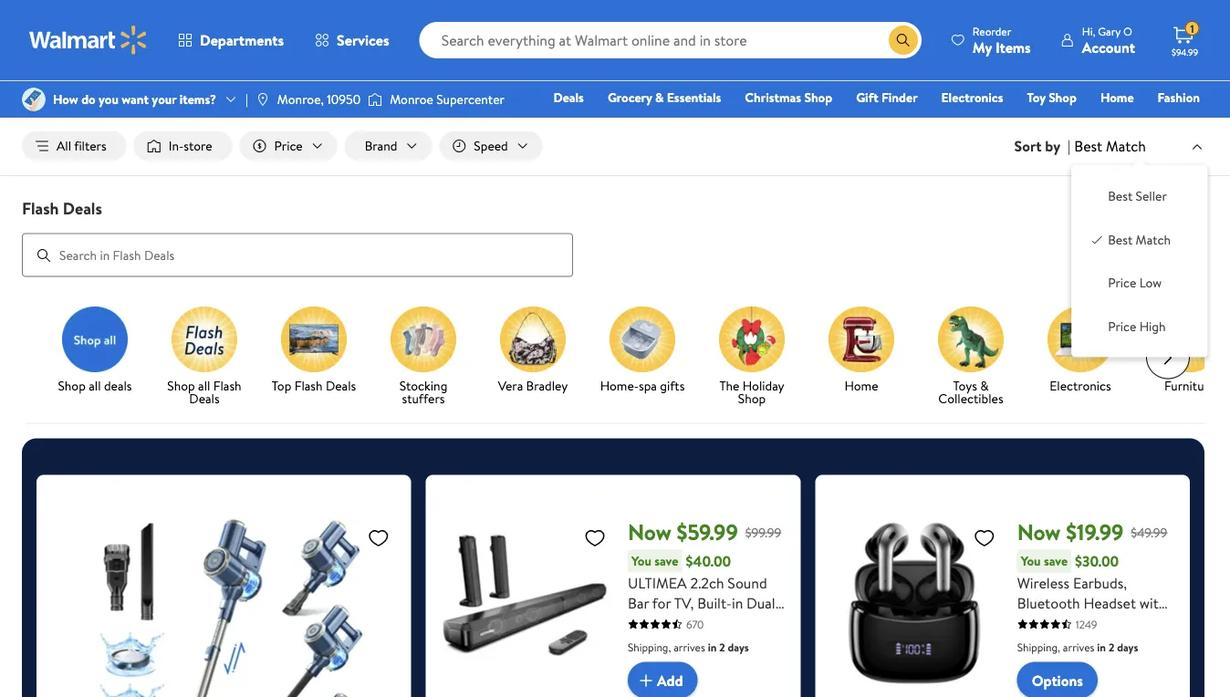 Task type: describe. For each thing, give the bounding box(es) containing it.
in left dual
[[732, 593, 743, 613]]

you save $30.00 wireless earbuds, bluetooth headset with microphone touch control , ipx7 waterproof, high- fidelity stereo earphones for 
[[1017, 551, 1169, 697]]

Search search field
[[420, 22, 922, 58]]

arrives for $19.99
[[1063, 639, 1095, 655]]

2 vertical spatial best
[[1108, 231, 1133, 248]]

0 horizontal spatial home link
[[814, 306, 909, 396]]

add to cart image
[[635, 670, 657, 692]]

match inside option group
[[1136, 231, 1171, 248]]

$19.99
[[1066, 517, 1124, 548]]

adjustable
[[628, 673, 694, 693]]

gary
[[1098, 23, 1121, 39]]

in-store button
[[134, 131, 232, 161]]

microphone
[[1017, 613, 1094, 633]]

vera bradley
[[498, 377, 568, 394]]

reorder
[[973, 23, 1012, 39]]

deals
[[104, 377, 132, 394]]

built-
[[698, 593, 732, 613]]

one debit link
[[1052, 113, 1130, 133]]

the
[[720, 377, 740, 394]]

the holiday shop link
[[705, 306, 800, 409]]

finder
[[882, 89, 918, 106]]

top
[[272, 377, 291, 394]]

& for grocery
[[655, 89, 664, 106]]

vera
[[498, 377, 523, 394]]

holiday
[[743, 377, 785, 394]]

Best Match radio
[[1090, 231, 1105, 245]]

electronics image
[[1048, 306, 1114, 372]]

services
[[337, 30, 389, 50]]

flash deals
[[22, 197, 102, 220]]

registry
[[990, 114, 1037, 132]]

now for now $19.99
[[1017, 517, 1061, 548]]

shipping, for now $19.99
[[1017, 639, 1061, 655]]

in down the 1249
[[1097, 639, 1106, 655]]

bradley
[[526, 377, 568, 394]]

$99.99
[[745, 524, 782, 542]]

shop inside shop all flash deals
[[167, 377, 195, 394]]

sort
[[1015, 136, 1042, 156]]

all for deals
[[89, 377, 101, 394]]

& for toys
[[981, 377, 989, 394]]

0 horizontal spatial electronics link
[[933, 88, 1012, 107]]

filters
[[74, 137, 107, 155]]

bluetooth inside you save $40.00 ultimea 2.2ch sound bar for tv, built-in dual subwoofer, 2 in 1 separable bluetooth 5.3 soundbar , bassmax adjustable tv surround sound bar,
[[693, 633, 756, 653]]

headset
[[1084, 593, 1136, 613]]

03 : days
[[624, 42, 659, 90]]

price low
[[1108, 274, 1162, 292]]

all
[[57, 137, 71, 155]]

tv,
[[674, 593, 694, 613]]

save for $19.99
[[1044, 552, 1068, 570]]

gift finder link
[[848, 88, 926, 107]]

11
[[714, 42, 729, 73]]

do
[[81, 90, 96, 108]]

earphones
[[1017, 693, 1084, 697]]

options link
[[1017, 662, 1098, 697]]

search icon image
[[896, 33, 911, 47]]

1249
[[1076, 617, 1098, 632]]

best seller
[[1108, 187, 1167, 205]]

0 vertical spatial home link
[[1092, 88, 1142, 107]]

shop inside the holiday shop
[[738, 389, 766, 407]]

best match button
[[1071, 134, 1209, 158]]

1 vertical spatial sound
[[628, 693, 667, 697]]

 image for monroe, 10950
[[255, 92, 270, 107]]

670
[[686, 617, 704, 632]]

one
[[1060, 114, 1088, 132]]

2.2ch
[[691, 573, 724, 593]]

price button
[[240, 131, 337, 161]]

top flash deals image
[[281, 306, 347, 372]]

wireless
[[1017, 573, 1070, 593]]

gift finder
[[856, 89, 918, 106]]

: for 11
[[741, 47, 745, 68]]

vera bradley image
[[500, 306, 566, 372]]

shop all flash deals link
[[157, 306, 252, 409]]

fashion auto
[[939, 89, 1200, 132]]

days inside "03 : days"
[[627, 74, 649, 90]]

how do you want your items?
[[53, 90, 216, 108]]

the holiday shop image
[[719, 306, 785, 372]]

best match inside option group
[[1108, 231, 1171, 248]]

my
[[973, 37, 992, 57]]

subwoofer,
[[628, 613, 699, 633]]

reorder my items
[[973, 23, 1031, 57]]

$49.99
[[1131, 524, 1168, 542]]

account
[[1082, 37, 1135, 57]]

toys & collectibles image
[[938, 306, 1004, 372]]

price for price low
[[1108, 274, 1137, 292]]

end
[[545, 50, 580, 81]]

want
[[122, 90, 149, 108]]

add to favorites list, prettycare cordless stick vacuum cleaner lightweight for carpet floor pet hair w200 image
[[368, 526, 389, 549]]

fashion link
[[1150, 88, 1209, 107]]

$94.99
[[1172, 46, 1199, 58]]

5.3
[[760, 633, 778, 653]]

monroe,
[[277, 90, 324, 108]]

departments button
[[162, 18, 299, 62]]

grocery
[[608, 89, 652, 106]]

now $19.99 $49.99
[[1017, 517, 1168, 548]]

1 vertical spatial electronics link
[[1033, 306, 1128, 396]]

36
[[752, 42, 776, 73]]

monroe, 10950
[[277, 90, 361, 108]]

stocking stuffers
[[400, 377, 448, 407]]

in right 670
[[714, 613, 725, 633]]

deals inside timer
[[487, 50, 539, 81]]

shop all deals link
[[47, 306, 142, 396]]

shipping, arrives in 2 days for $19.99
[[1017, 639, 1139, 655]]

seller
[[1136, 187, 1167, 205]]

ultimea
[[628, 573, 687, 593]]

control
[[1017, 633, 1066, 653]]

fidelity
[[1017, 673, 1064, 693]]

furniture link
[[1143, 306, 1230, 396]]

flash inside flash deals "search field"
[[22, 197, 59, 220]]

Flash Deals search field
[[0, 197, 1230, 277]]

best match inside popup button
[[1075, 136, 1146, 156]]

debit
[[1091, 114, 1122, 132]]

for inside you save $40.00 ultimea 2.2ch sound bar for tv, built-in dual subwoofer, 2 in 1 separable bluetooth 5.3 soundbar , bassmax adjustable tv surround sound bar,
[[652, 593, 671, 613]]

| inside sort and filter section element
[[1068, 136, 1071, 156]]

0 vertical spatial 1
[[1191, 21, 1195, 36]]

how
[[53, 90, 78, 108]]

hi,
[[1082, 23, 1096, 39]]

deals inside "search field"
[[63, 197, 102, 220]]

1 horizontal spatial sound
[[728, 573, 767, 593]]

low
[[1140, 274, 1162, 292]]

min
[[715, 74, 732, 90]]

36 sec
[[752, 42, 776, 90]]

stocking stuffers image
[[391, 306, 456, 372]]

deals inside shop all flash deals
[[189, 389, 220, 407]]

shop all flash deals
[[167, 377, 242, 407]]

Search in Flash Deals search field
[[22, 233, 573, 277]]

best inside best match popup button
[[1075, 136, 1103, 156]]

2 inside you save $40.00 ultimea 2.2ch sound bar for tv, built-in dual subwoofer, 2 in 1 separable bluetooth 5.3 soundbar , bassmax adjustable tv surround sound bar,
[[702, 613, 710, 633]]

speed
[[474, 137, 508, 155]]

1 inside you save $40.00 ultimea 2.2ch sound bar for tv, built-in dual subwoofer, 2 in 1 separable bluetooth 5.3 soundbar , bassmax adjustable tv surround sound bar,
[[729, 613, 733, 633]]

10950
[[327, 90, 361, 108]]

price high
[[1108, 317, 1166, 335]]



Task type: locate. For each thing, give the bounding box(es) containing it.
home up "debit"
[[1101, 89, 1134, 106]]

price left 'high'
[[1108, 317, 1137, 335]]

0 vertical spatial best
[[1075, 136, 1103, 156]]

best
[[1075, 136, 1103, 156], [1108, 187, 1133, 205], [1108, 231, 1133, 248]]

in-
[[169, 137, 184, 155]]

1 vertical spatial match
[[1136, 231, 1171, 248]]

1 horizontal spatial shipping,
[[1017, 639, 1061, 655]]

, inside you save $30.00 wireless earbuds, bluetooth headset with microphone touch control , ipx7 waterproof, high- fidelity stereo earphones for
[[1070, 633, 1073, 653]]

1 horizontal spatial  image
[[368, 90, 383, 109]]

0 vertical spatial &
[[655, 89, 664, 106]]

option group containing best seller
[[1086, 180, 1193, 343]]

save up wireless
[[1044, 552, 1068, 570]]

0 horizontal spatial |
[[246, 90, 248, 108]]

sort by |
[[1015, 136, 1071, 156]]

shop all image
[[62, 306, 128, 372]]

2 now from the left
[[1017, 517, 1061, 548]]

flash right top
[[295, 377, 323, 394]]

all inside shop all flash deals
[[198, 377, 210, 394]]

1 vertical spatial home link
[[814, 306, 909, 396]]

walmart+
[[1146, 114, 1200, 132]]

for
[[652, 593, 671, 613], [1087, 693, 1106, 697]]

1 horizontal spatial save
[[1044, 552, 1068, 570]]

best right best match radio
[[1108, 231, 1133, 248]]

2 you from the left
[[1021, 552, 1041, 570]]

shipping, inside the now $59.99 group
[[628, 639, 671, 655]]

shipping,
[[628, 639, 671, 655], [1017, 639, 1061, 655]]

days down 03
[[627, 74, 649, 90]]

brand
[[365, 137, 397, 155]]

save up ultimea
[[655, 552, 679, 570]]

arrives
[[674, 639, 705, 655], [1063, 639, 1095, 655]]

, left tv
[[691, 653, 695, 673]]

bluetooth down 670
[[693, 633, 756, 653]]

2 for now $59.99
[[719, 639, 725, 655]]

stocking
[[400, 377, 448, 394]]

now up ultimea
[[628, 517, 672, 548]]

shipping, arrives in 2 days down the 1249
[[1017, 639, 1139, 655]]

you up wireless
[[1021, 552, 1041, 570]]

1 horizontal spatial now
[[1017, 517, 1061, 548]]

for down high-
[[1087, 693, 1106, 697]]

1 vertical spatial |
[[1068, 136, 1071, 156]]

0 horizontal spatial shipping, arrives in 2 days
[[628, 639, 749, 655]]

match inside popup button
[[1106, 136, 1146, 156]]

deals down "end"
[[554, 89, 584, 106]]

0 vertical spatial |
[[246, 90, 248, 108]]

2 up surround
[[719, 639, 725, 655]]

1 horizontal spatial electronics
[[1050, 377, 1112, 394]]

 image right '10950'
[[368, 90, 383, 109]]

1 horizontal spatial shipping, arrives in 2 days
[[1017, 639, 1139, 655]]

0 horizontal spatial 1
[[729, 613, 733, 633]]

all for flash
[[198, 377, 210, 394]]

1 horizontal spatial electronics link
[[1033, 306, 1128, 396]]

shipping, arrives in 2 days for $59.99
[[628, 639, 749, 655]]

days for now $19.99
[[1117, 639, 1139, 655]]

0 vertical spatial sound
[[728, 573, 767, 593]]

2 arrives from the left
[[1063, 639, 1095, 655]]

in
[[585, 50, 602, 81], [732, 593, 743, 613], [714, 613, 725, 633], [708, 639, 717, 655], [1097, 639, 1106, 655]]

bluetooth inside you save $30.00 wireless earbuds, bluetooth headset with microphone touch control , ipx7 waterproof, high- fidelity stereo earphones for
[[1017, 593, 1080, 613]]

0 vertical spatial for
[[652, 593, 671, 613]]

1 horizontal spatial 2
[[719, 639, 725, 655]]

save for $59.99
[[655, 552, 679, 570]]

0 horizontal spatial ,
[[691, 653, 695, 673]]

price inside dropdown button
[[274, 137, 303, 155]]

1 shipping, from the left
[[628, 639, 671, 655]]

match down seller
[[1136, 231, 1171, 248]]

hi, gary o account
[[1082, 23, 1135, 57]]

services button
[[299, 18, 405, 62]]

2
[[702, 613, 710, 633], [719, 639, 725, 655], [1109, 639, 1115, 655]]

toys & collectibles link
[[924, 306, 1019, 409]]

shop down the holiday shop "image"
[[738, 389, 766, 407]]

save inside you save $40.00 ultimea 2.2ch sound bar for tv, built-in dual subwoofer, 2 in 1 separable bluetooth 5.3 soundbar , bassmax adjustable tv surround sound bar,
[[655, 552, 679, 570]]

deals left "end"
[[487, 50, 539, 81]]

1 right 670
[[729, 613, 733, 633]]

high-
[[1097, 653, 1133, 673]]

1 horizontal spatial home link
[[1092, 88, 1142, 107]]

arrives down 670
[[674, 639, 705, 655]]

 image
[[368, 90, 383, 109], [255, 92, 270, 107]]

1 horizontal spatial :
[[698, 47, 702, 68]]

2 shipping, arrives in 2 days from the left
[[1017, 639, 1139, 655]]

all
[[89, 377, 101, 394], [198, 377, 210, 394]]

2 shipping, from the left
[[1017, 639, 1061, 655]]

shop left the deals
[[58, 377, 86, 394]]

0 horizontal spatial now
[[628, 517, 672, 548]]

0 horizontal spatial sound
[[628, 693, 667, 697]]

flash deals end in
[[432, 50, 602, 81]]

you save $40.00 ultimea 2.2ch sound bar for tv, built-in dual subwoofer, 2 in 1 separable bluetooth 5.3 soundbar , bassmax adjustable tv surround sound bar,
[[628, 551, 781, 697]]

best match down "debit"
[[1075, 136, 1146, 156]]

options
[[1032, 671, 1083, 691]]

now up wireless
[[1017, 517, 1061, 548]]

0 horizontal spatial all
[[89, 377, 101, 394]]

shop right christmas
[[805, 89, 833, 106]]

now inside group
[[628, 517, 672, 548]]

arrives for $59.99
[[674, 639, 705, 655]]

monroe
[[390, 90, 433, 108]]

2 for now $19.99
[[1109, 639, 1115, 655]]

1 horizontal spatial |
[[1068, 136, 1071, 156]]

& left hours
[[655, 89, 664, 106]]

add
[[657, 670, 683, 690]]

add button
[[628, 662, 698, 697]]

gift
[[856, 89, 879, 106]]

furniture
[[1165, 377, 1216, 394]]

home-
[[600, 377, 639, 394]]

1
[[1191, 21, 1195, 36], [729, 613, 733, 633]]

best left seller
[[1108, 187, 1133, 205]]

days for now $59.99
[[728, 639, 749, 655]]

stereo
[[1067, 673, 1109, 693]]

departments
[[200, 30, 284, 50]]

1 vertical spatial for
[[1087, 693, 1106, 697]]

& right toys
[[981, 377, 989, 394]]

best match
[[1075, 136, 1146, 156], [1108, 231, 1171, 248]]

furniture image
[[1157, 306, 1223, 372]]

1 all from the left
[[89, 377, 101, 394]]

1 vertical spatial price
[[1108, 274, 1137, 292]]

flash inside timer
[[432, 50, 482, 81]]

1 vertical spatial bluetooth
[[693, 633, 756, 653]]

bluetooth
[[1017, 593, 1080, 613], [693, 633, 756, 653]]

sec
[[756, 74, 772, 90]]

surround
[[718, 673, 776, 693]]

: inside "03 : days"
[[655, 47, 659, 68]]

your
[[152, 90, 176, 108]]

electronics up auto link
[[942, 89, 1004, 106]]

days down touch
[[1117, 639, 1139, 655]]

0 vertical spatial match
[[1106, 136, 1146, 156]]

1 horizontal spatial 1
[[1191, 21, 1195, 36]]

now
[[628, 517, 672, 548], [1017, 517, 1061, 548]]

christmas shop
[[745, 89, 833, 106]]

electronics link up auto link
[[933, 88, 1012, 107]]

ipx7
[[1077, 633, 1105, 653]]

clear search field text image
[[867, 33, 882, 48]]

o
[[1124, 23, 1133, 39]]

2 all from the left
[[198, 377, 210, 394]]

soundbar
[[628, 653, 688, 673]]

all down flash deals image
[[198, 377, 210, 394]]

0 horizontal spatial days
[[627, 74, 649, 90]]

all left the deals
[[89, 377, 101, 394]]

in up tv
[[708, 639, 717, 655]]

save
[[655, 552, 679, 570], [1044, 552, 1068, 570]]

option group
[[1086, 180, 1193, 343]]

home image
[[829, 306, 895, 372]]

flash up monroe supercenter on the top
[[432, 50, 482, 81]]

shipping, arrives in 2 days down 670
[[628, 639, 749, 655]]

sound
[[728, 573, 767, 593], [628, 693, 667, 697]]

,
[[1070, 633, 1073, 653], [691, 653, 695, 673]]

you inside you save $30.00 wireless earbuds, bluetooth headset with microphone touch control , ipx7 waterproof, high- fidelity stereo earphones for
[[1021, 552, 1041, 570]]

0 horizontal spatial for
[[652, 593, 671, 613]]

1 vertical spatial best match
[[1108, 231, 1171, 248]]

: for 10
[[698, 47, 702, 68]]

2 vertical spatial price
[[1108, 317, 1137, 335]]

essentials
[[667, 89, 721, 106]]

deals down all filters
[[63, 197, 102, 220]]

1 arrives from the left
[[674, 639, 705, 655]]

: right 03
[[655, 47, 659, 68]]

best match right best match radio
[[1108, 231, 1171, 248]]

1 horizontal spatial you
[[1021, 552, 1041, 570]]

hours
[[668, 74, 694, 90]]

you for now $19.99
[[1021, 552, 1041, 570]]

2 horizontal spatial :
[[741, 47, 745, 68]]

flash inside shop all flash deals
[[213, 377, 242, 394]]

1 now from the left
[[628, 517, 672, 548]]

auto
[[939, 114, 966, 132]]

search image
[[37, 248, 51, 263]]

1 save from the left
[[655, 552, 679, 570]]

price for price high
[[1108, 317, 1137, 335]]

2 horizontal spatial 2
[[1109, 639, 1115, 655]]

group
[[51, 490, 397, 697]]

0 horizontal spatial bluetooth
[[693, 633, 756, 653]]

2 right ipx7
[[1109, 639, 1115, 655]]

shipping, down subwoofer,
[[628, 639, 671, 655]]

1 vertical spatial electronics
[[1050, 377, 1112, 394]]

fashion
[[1158, 89, 1200, 106]]

electronics down electronics image
[[1050, 377, 1112, 394]]

timer containing 03
[[15, 33, 1216, 102]]

save inside you save $30.00 wireless earbuds, bluetooth headset with microphone touch control , ipx7 waterproof, high- fidelity stereo earphones for
[[1044, 552, 1068, 570]]

add to favorites list, wireless earbuds, bluetooth headset with microphone touch control , ipx7 waterproof, high-fidelity stereo earphones for sports and work，compatible with iphone 13 pro max xs xr samsung android image
[[974, 526, 996, 549]]

touch
[[1097, 613, 1134, 633]]

1 you from the left
[[632, 552, 652, 570]]

1 horizontal spatial all
[[198, 377, 210, 394]]

price left low
[[1108, 274, 1137, 292]]

: left 11
[[698, 47, 702, 68]]

|
[[246, 90, 248, 108], [1068, 136, 1071, 156]]

shop right toy
[[1049, 89, 1077, 106]]

shipping, for now $59.99
[[628, 639, 671, 655]]

, left ipx7
[[1070, 633, 1073, 653]]

1 vertical spatial best
[[1108, 187, 1133, 205]]

1 up $94.99
[[1191, 21, 1195, 36]]

flash
[[432, 50, 482, 81], [22, 197, 59, 220], [213, 377, 242, 394], [295, 377, 323, 394]]

0 vertical spatial best match
[[1075, 136, 1146, 156]]

0 horizontal spatial 2
[[702, 613, 710, 633]]

1 horizontal spatial bluetooth
[[1017, 593, 1080, 613]]

flash deals image
[[172, 306, 237, 372]]

store
[[184, 137, 212, 155]]

days inside the now $59.99 group
[[728, 639, 749, 655]]

| right items?
[[246, 90, 248, 108]]

2 : from the left
[[698, 47, 702, 68]]

you inside you save $40.00 ultimea 2.2ch sound bar for tv, built-in dual subwoofer, 2 in 1 separable bluetooth 5.3 soundbar , bassmax adjustable tv surround sound bar,
[[632, 552, 652, 570]]

: left 36
[[741, 47, 745, 68]]

1 horizontal spatial home
[[1101, 89, 1134, 106]]

vera bradley link
[[486, 306, 581, 396]]

0 vertical spatial electronics
[[942, 89, 1004, 106]]

toy shop
[[1027, 89, 1077, 106]]

1 horizontal spatial days
[[728, 639, 749, 655]]

all inside the shop all deals link
[[89, 377, 101, 394]]

0 horizontal spatial  image
[[255, 92, 270, 107]]

bluetooth up control
[[1017, 593, 1080, 613]]

deals down flash deals image
[[189, 389, 220, 407]]

1 vertical spatial home
[[845, 377, 879, 394]]

arrives inside the now $59.99 group
[[674, 639, 705, 655]]

0 vertical spatial electronics link
[[933, 88, 1012, 107]]

0 horizontal spatial you
[[632, 552, 652, 570]]

arrives down the 1249
[[1063, 639, 1095, 655]]

 image
[[22, 88, 46, 111]]

0 horizontal spatial electronics
[[942, 89, 1004, 106]]

sound down the add to cart image at the bottom
[[628, 693, 667, 697]]

0 horizontal spatial :
[[655, 47, 659, 68]]

$40.00
[[686, 551, 731, 571]]

0 vertical spatial home
[[1101, 89, 1134, 106]]

0 vertical spatial price
[[274, 137, 303, 155]]

flash inside "top flash deals" link
[[295, 377, 323, 394]]

shipping, arrives in 2 days inside the now $59.99 group
[[628, 639, 749, 655]]

home-spa gifts image
[[610, 306, 675, 372]]

 image left monroe,
[[255, 92, 270, 107]]

match down "debit"
[[1106, 136, 1146, 156]]

next slide for chipmodulewithimages list image
[[1146, 336, 1190, 379]]

earbuds,
[[1073, 573, 1127, 593]]

spa
[[639, 377, 657, 394]]

toy
[[1027, 89, 1046, 106]]

price down monroe,
[[274, 137, 303, 155]]

Walmart Site-Wide search field
[[420, 22, 922, 58]]

, inside you save $40.00 ultimea 2.2ch sound bar for tv, built-in dual subwoofer, 2 in 1 separable bluetooth 5.3 soundbar , bassmax adjustable tv surround sound bar,
[[691, 653, 695, 673]]

toys & collectibles
[[939, 377, 1004, 407]]

| right by on the right
[[1068, 136, 1071, 156]]

1 vertical spatial &
[[981, 377, 989, 394]]

1 : from the left
[[655, 47, 659, 68]]

days
[[627, 74, 649, 90], [728, 639, 749, 655], [1117, 639, 1139, 655]]

1 horizontal spatial &
[[981, 377, 989, 394]]

price for price
[[274, 137, 303, 155]]

toy shop link
[[1019, 88, 1085, 107]]

dual
[[747, 593, 776, 613]]

for left tv,
[[652, 593, 671, 613]]

in-store
[[169, 137, 212, 155]]

2 horizontal spatial days
[[1117, 639, 1139, 655]]

supercenter
[[436, 90, 505, 108]]

christmas
[[745, 89, 801, 106]]

now $59.99 $99.99
[[628, 517, 782, 548]]

electronics link
[[933, 88, 1012, 107], [1033, 306, 1128, 396]]

home down home image at the right of the page
[[845, 377, 879, 394]]

in inside timer
[[585, 50, 602, 81]]

timer
[[15, 33, 1216, 102]]

03
[[624, 42, 649, 73]]

electronics link left 'high'
[[1033, 306, 1128, 396]]

deals down top flash deals image
[[326, 377, 356, 394]]

you
[[99, 90, 119, 108]]

walmart image
[[29, 26, 148, 55]]

shipping, arrives in 2 days
[[628, 639, 749, 655], [1017, 639, 1139, 655]]

0 horizontal spatial &
[[655, 89, 664, 106]]

flash down flash deals image
[[213, 377, 242, 394]]

best down one debit
[[1075, 136, 1103, 156]]

:
[[655, 47, 659, 68], [698, 47, 702, 68], [741, 47, 745, 68]]

2 right tv,
[[702, 613, 710, 633]]

3 : from the left
[[741, 47, 745, 68]]

stuffers
[[402, 389, 445, 407]]

 image for monroe supercenter
[[368, 90, 383, 109]]

days left 5.3
[[728, 639, 749, 655]]

0 horizontal spatial shipping,
[[628, 639, 671, 655]]

flash up search icon
[[22, 197, 59, 220]]

grocery & essentials link
[[600, 88, 730, 107]]

0 horizontal spatial save
[[655, 552, 679, 570]]

in right "end"
[[585, 50, 602, 81]]

shipping, down microphone
[[1017, 639, 1061, 655]]

1 shipping, arrives in 2 days from the left
[[628, 639, 749, 655]]

you for now $59.99
[[632, 552, 652, 570]]

home-spa gifts
[[600, 377, 685, 394]]

shop down flash deals image
[[167, 377, 195, 394]]

for inside you save $30.00 wireless earbuds, bluetooth headset with microphone touch control , ipx7 waterproof, high- fidelity stereo earphones for
[[1087, 693, 1106, 697]]

bassmax
[[698, 653, 752, 673]]

add to favorites list, ultimea 2.2ch sound bar for tv, built-in dual subwoofer, 2 in 1 separable bluetooth 5.3 soundbar , bassmax adjustable tv surround sound bar, hdmi-arc/optical/aux home theater speakers, wall mount image
[[584, 526, 606, 549]]

price
[[274, 137, 303, 155], [1108, 274, 1137, 292], [1108, 317, 1137, 335]]

now for now $59.99
[[628, 517, 672, 548]]

1 vertical spatial 1
[[729, 613, 733, 633]]

& inside the toys & collectibles
[[981, 377, 989, 394]]

0 vertical spatial bluetooth
[[1017, 593, 1080, 613]]

sound right 2.2ch on the right bottom of the page
[[728, 573, 767, 593]]

all filters
[[57, 137, 107, 155]]

top flash deals
[[272, 377, 356, 394]]

auto link
[[931, 113, 975, 133]]

0 horizontal spatial arrives
[[674, 639, 705, 655]]

you up ultimea
[[632, 552, 652, 570]]

1 horizontal spatial for
[[1087, 693, 1106, 697]]

0 horizontal spatial home
[[845, 377, 879, 394]]

sort and filter section element
[[0, 117, 1230, 175]]

all filters button
[[22, 131, 127, 161]]

1 horizontal spatial ,
[[1070, 633, 1073, 653]]

flash deals end in 3 days 10 hours 11 minutes 36 seconds element
[[432, 50, 602, 81]]

2 save from the left
[[1044, 552, 1068, 570]]

1 horizontal spatial arrives
[[1063, 639, 1095, 655]]

now $59.99 group
[[441, 490, 786, 697]]



Task type: vqa. For each thing, say whether or not it's contained in the screenshot.
INDEPENDENT
no



